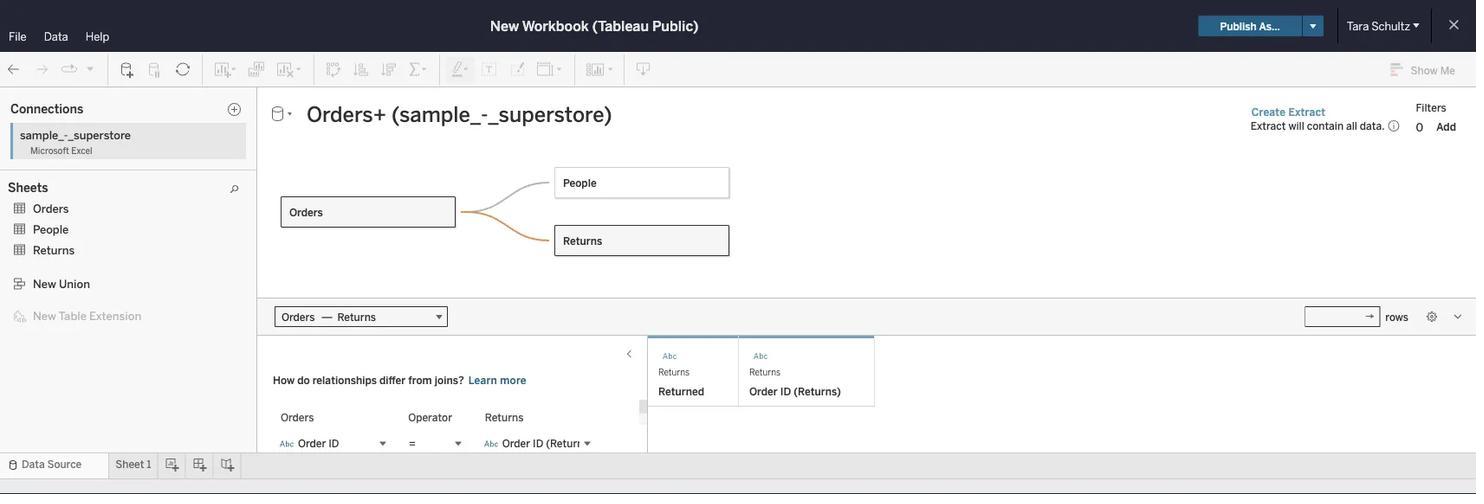 Task type: describe. For each thing, give the bounding box(es) containing it.
contain
[[1308, 120, 1344, 132]]

do
[[297, 375, 310, 387]]

joins?
[[435, 375, 464, 387]]

returned
[[659, 386, 705, 399]]

rows
[[359, 122, 385, 134]]

publish as...
[[1221, 20, 1281, 32]]

1 vertical spatial people
[[33, 223, 69, 237]]

sort descending image
[[381, 61, 398, 78]]

1
[[147, 459, 151, 472]]

schultz
[[1372, 19, 1411, 33]]

create extract link
[[1251, 105, 1327, 119]]

0 vertical spatial data
[[44, 29, 68, 43]]

redo image
[[33, 61, 50, 78]]

new workbook (tableau public)
[[490, 18, 699, 34]]

table
[[59, 309, 87, 323]]

highlight image
[[451, 61, 471, 78]]

95% for median with 95% ci
[[98, 293, 122, 305]]

sort ascending image
[[353, 61, 370, 78]]

show me
[[1412, 64, 1456, 76]]

source
[[47, 459, 82, 472]]

summarize
[[16, 127, 77, 141]]

marks
[[199, 184, 230, 196]]

excel
[[71, 146, 92, 156]]

from
[[408, 375, 432, 387]]

extension
[[89, 309, 141, 323]]

microsoft
[[30, 146, 69, 156]]

ci for median with 95% ci
[[124, 293, 135, 305]]

sheets
[[8, 181, 48, 196]]

new union
[[33, 277, 90, 291]]

extract will contain all data.
[[1251, 120, 1385, 132]]

how
[[273, 375, 295, 387]]

with for average with 95% ci
[[78, 275, 99, 288]]

sample_-_superstore microsoft excel
[[20, 128, 131, 156]]

trend line
[[36, 310, 87, 322]]

pause auto updates image
[[146, 61, 164, 78]]

clear sheet image
[[276, 61, 303, 78]]

undo image
[[5, 61, 23, 78]]

ci for average with 95% ci
[[127, 275, 138, 288]]

totals
[[36, 219, 66, 231]]

_superstore
[[68, 128, 131, 142]]

0 horizontal spatial replay animation image
[[61, 61, 78, 78]]

sheet
[[115, 459, 144, 472]]

analytics
[[79, 92, 129, 106]]

publish as... button
[[1199, 16, 1303, 36]]

here
[[805, 353, 826, 365]]

swap rows and columns image
[[325, 61, 342, 78]]

new for new union
[[33, 277, 56, 291]]

median for median with quartiles
[[36, 184, 72, 197]]

0 vertical spatial extract
[[1289, 106, 1326, 119]]

publish
[[1221, 20, 1258, 32]]

median for median with 95% ci
[[36, 293, 72, 305]]

tooltip
[[240, 304, 271, 316]]

constant line
[[36, 150, 105, 162]]

new for new table extension
[[33, 309, 56, 323]]

95% for average with 95% ci
[[101, 275, 125, 288]]

learn
[[469, 375, 498, 387]]

collapse image
[[159, 94, 169, 105]]

drop
[[755, 353, 778, 365]]

relationships
[[313, 375, 377, 387]]

union
[[59, 277, 90, 291]]

create extract
[[1252, 106, 1326, 119]]

new data source image
[[119, 61, 136, 78]]



Task type: locate. For each thing, give the bounding box(es) containing it.
workbook
[[522, 18, 589, 34]]

data
[[44, 29, 68, 43], [10, 92, 35, 106], [22, 459, 45, 472]]

(returns)
[[794, 386, 841, 399]]

show
[[1412, 64, 1439, 76]]

format workbook image
[[509, 61, 526, 78]]

1 vertical spatial median
[[36, 293, 72, 305]]

95%
[[101, 275, 125, 288], [98, 293, 122, 305]]

rows
[[1386, 311, 1409, 324]]

average with 95% ci
[[36, 275, 138, 288]]

average for average line
[[36, 167, 76, 179]]

drop field here
[[755, 353, 826, 365]]

me
[[1441, 64, 1456, 76]]

1 vertical spatial new
[[33, 277, 56, 291]]

95% up extension at the bottom
[[98, 293, 122, 305]]

public)
[[653, 18, 699, 34]]

average line
[[36, 167, 99, 179]]

2 median from the top
[[36, 293, 72, 305]]

data source
[[22, 459, 82, 472]]

orders
[[33, 202, 69, 216], [289, 206, 323, 219], [281, 412, 314, 424]]

all
[[1347, 120, 1358, 132]]

new up format workbook image
[[490, 18, 519, 34]]

size
[[246, 256, 265, 267]]

line down _superstore
[[84, 150, 105, 162]]

box plot
[[36, 202, 77, 214]]

extract
[[1289, 106, 1326, 119], [1251, 120, 1287, 132]]

None text field
[[300, 101, 1236, 128]]

create
[[1252, 106, 1286, 119]]

0 horizontal spatial extract
[[1251, 120, 1287, 132]]

median up box plot at top left
[[36, 184, 72, 197]]

0 horizontal spatial people
[[33, 223, 69, 237]]

line
[[84, 150, 105, 162], [78, 167, 99, 179], [66, 310, 87, 322]]

line for constant line
[[84, 150, 105, 162]]

0
[[1417, 120, 1424, 134]]

2 average from the top
[[36, 275, 76, 288]]

0 vertical spatial line
[[84, 150, 105, 162]]

operator
[[408, 412, 452, 424]]

with for median with quartiles
[[75, 184, 96, 197]]

average down model
[[36, 275, 76, 288]]

people
[[563, 177, 597, 189], [33, 223, 69, 237]]

data up redo icon
[[44, 29, 68, 43]]

file
[[9, 29, 27, 43]]

with down average with 95% ci
[[75, 293, 96, 305]]

how do relationships differ from joins? learn more
[[273, 375, 527, 387]]

(tableau
[[593, 18, 649, 34]]

0 vertical spatial with
[[75, 184, 96, 197]]

0 vertical spatial median
[[36, 184, 72, 197]]

1 horizontal spatial people
[[563, 177, 597, 189]]

median down new union
[[36, 293, 72, 305]]

model
[[16, 253, 49, 267]]

with up median with 95% ci
[[78, 275, 99, 288]]

learn more link
[[468, 374, 528, 388]]

help
[[86, 29, 109, 43]]

0 vertical spatial average
[[36, 167, 76, 179]]

data left source
[[22, 459, 45, 472]]

add button
[[1429, 119, 1465, 136]]

constant
[[36, 150, 81, 162]]

replay animation image right redo icon
[[61, 61, 78, 78]]

duplicate image
[[248, 61, 265, 78]]

0 vertical spatial ci
[[127, 275, 138, 288]]

data down undo image
[[10, 92, 35, 106]]

new for new workbook (tableau public)
[[490, 18, 519, 34]]

will
[[1289, 120, 1305, 132]]

median with quartiles
[[36, 184, 143, 197]]

new down model
[[33, 277, 56, 291]]

1 vertical spatial average
[[36, 275, 76, 288]]

new worksheet image
[[213, 61, 237, 78]]

field
[[781, 353, 802, 365]]

1 vertical spatial ci
[[124, 293, 135, 305]]

columns
[[359, 92, 402, 105]]

1 vertical spatial with
[[78, 275, 99, 288]]

differ
[[380, 375, 406, 387]]

1 horizontal spatial replay animation image
[[85, 63, 95, 74]]

new table extension
[[33, 309, 141, 323]]

replay animation image
[[61, 61, 78, 78], [85, 63, 95, 74]]

show/hide cards image
[[586, 61, 614, 78]]

grid containing returned
[[648, 336, 1477, 453]]

95% up median with 95% ci
[[101, 275, 125, 288]]

totals image
[[408, 61, 429, 78]]

tara schultz
[[1348, 19, 1411, 33]]

extract up will at the top right of the page
[[1289, 106, 1326, 119]]

1 vertical spatial extract
[[1251, 120, 1287, 132]]

1 vertical spatial 95%
[[98, 293, 122, 305]]

filters
[[1417, 102, 1447, 114]]

0 vertical spatial people
[[563, 177, 597, 189]]

1 vertical spatial data
[[10, 92, 35, 106]]

line for average line
[[78, 167, 99, 179]]

2 vertical spatial with
[[75, 293, 96, 305]]

with for median with 95% ci
[[75, 293, 96, 305]]

sample_-
[[20, 128, 68, 142]]

extract down create
[[1251, 120, 1287, 132]]

None text field
[[1306, 307, 1381, 328]]

data.
[[1361, 120, 1385, 132]]

sheet 1
[[115, 459, 151, 472]]

average
[[36, 167, 76, 179], [36, 275, 76, 288]]

1 horizontal spatial extract
[[1289, 106, 1326, 119]]

pages
[[199, 93, 229, 105]]

median with 95% ci
[[36, 293, 135, 305]]

replay animation image down help
[[85, 63, 95, 74]]

line up median with quartiles
[[78, 167, 99, 179]]

refresh data source image
[[174, 61, 192, 78]]

line for trend line
[[66, 310, 87, 322]]

fit image
[[537, 61, 564, 78]]

more
[[500, 375, 527, 387]]

quartiles
[[98, 184, 143, 197]]

order
[[750, 386, 778, 399]]

with
[[75, 184, 96, 197], [78, 275, 99, 288], [75, 293, 96, 305]]

returns
[[563, 235, 603, 247], [33, 244, 75, 257], [659, 368, 690, 378], [750, 368, 781, 378], [485, 412, 524, 424]]

show me button
[[1384, 56, 1472, 83]]

average down constant on the top of page
[[36, 167, 76, 179]]

1 vertical spatial line
[[78, 167, 99, 179]]

average for average with 95% ci
[[36, 275, 76, 288]]

id
[[781, 386, 792, 399]]

tara
[[1348, 19, 1370, 33]]

box
[[36, 202, 55, 214]]

1 average from the top
[[36, 167, 76, 179]]

2 vertical spatial line
[[66, 310, 87, 322]]

0 vertical spatial 95%
[[101, 275, 125, 288]]

median
[[36, 184, 72, 197], [36, 293, 72, 305]]

1 median from the top
[[36, 184, 72, 197]]

show labels image
[[481, 61, 498, 78]]

0 vertical spatial new
[[490, 18, 519, 34]]

trend
[[36, 310, 64, 322]]

add
[[1437, 121, 1457, 133]]

ci
[[127, 275, 138, 288], [124, 293, 135, 305]]

plot
[[57, 202, 77, 214]]

order id (returns)
[[750, 386, 841, 399]]

connections
[[10, 102, 83, 116]]

new left table
[[33, 309, 56, 323]]

as...
[[1260, 20, 1281, 32]]

2 vertical spatial data
[[22, 459, 45, 472]]

2 vertical spatial new
[[33, 309, 56, 323]]

with down average line
[[75, 184, 96, 197]]

line down median with 95% ci
[[66, 310, 87, 322]]

new
[[490, 18, 519, 34], [33, 277, 56, 291], [33, 309, 56, 323]]

grid
[[648, 336, 1477, 453]]

download image
[[635, 61, 653, 78]]



Task type: vqa. For each thing, say whether or not it's contained in the screenshot.
HOW DO RELATIONSHIPS DIFFER FROM JOINS? LEARN MORE at the bottom of the page
yes



